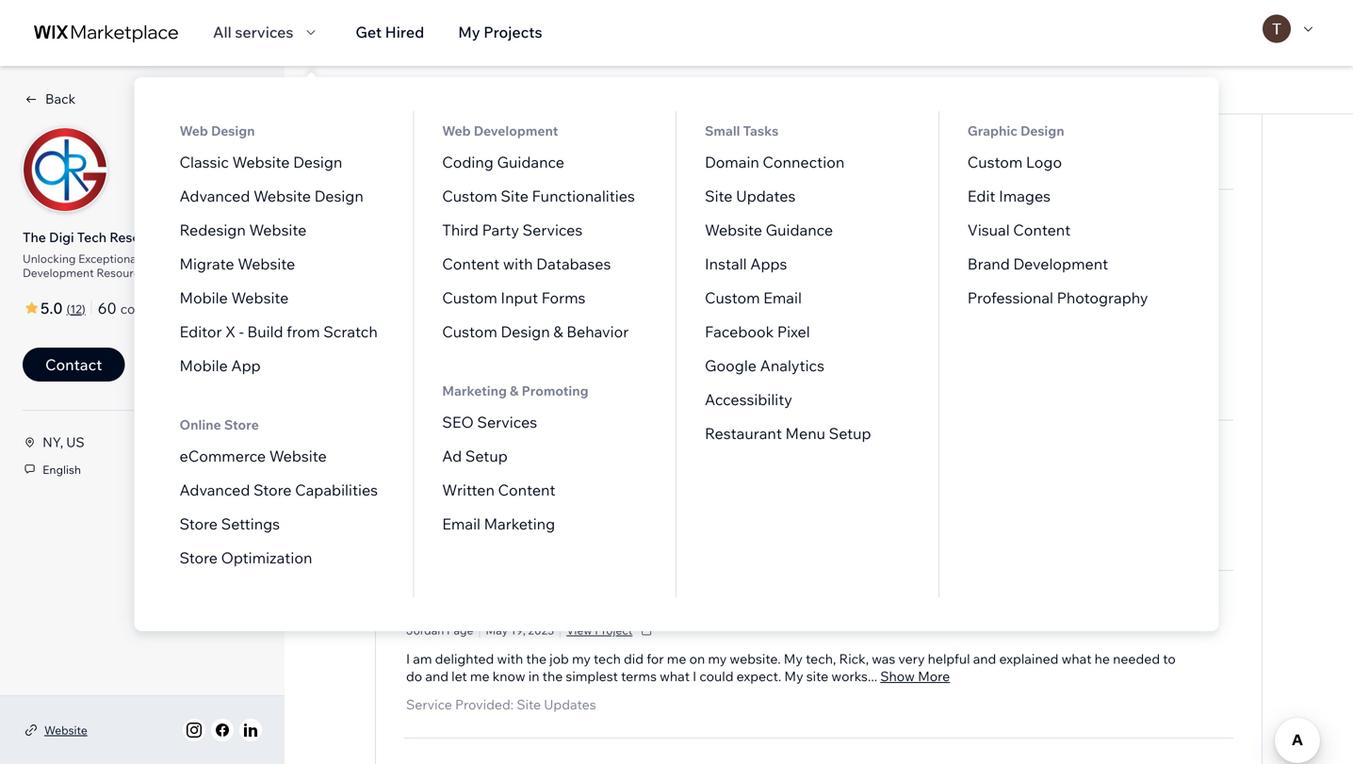 Task type: describe. For each thing, give the bounding box(es) containing it.
custom design & behavior link
[[425, 315, 659, 349]]

1 horizontal spatial for
[[842, 39, 860, 55]]

0 horizontal spatial very
[[517, 501, 544, 517]]

1 vertical spatial view
[[567, 624, 593, 638]]

reached
[[719, 270, 769, 286]]

he inside 'i am delighted with the job my tech did for me on my website. my tech, rick, was very helpful and explained what he needed to do and let me know in the simplest terms what i could expect. my site works'
[[1095, 651, 1111, 668]]

sean brogan
[[406, 11, 474, 26]]

site updates
[[705, 187, 796, 206]]

i left could
[[693, 669, 697, 685]]

needed
[[1114, 651, 1161, 668]]

on inside 'i am delighted with the job my tech did for me on my website. my tech, rick, was very helpful and explained what he needed to do and let me know in the simplest terms what i could expect. my site works'
[[690, 651, 705, 668]]

projects
[[484, 23, 543, 41]]

1 horizontal spatial &
[[554, 322, 563, 341]]

show more for right
[[896, 56, 965, 73]]

classic website design link
[[163, 145, 396, 179]]

page
[[447, 624, 474, 638]]

works
[[832, 669, 868, 685]]

ecommerce
[[180, 447, 266, 466]]

a
[[898, 270, 905, 286]]

0 vertical spatial out
[[768, 39, 788, 55]]

custom for custom input forms
[[442, 289, 498, 307]]

we'll inside professional's response hi sean, we're glad to receive amazing feedback from you. we'll look forward to many more projects together.
[[795, 148, 825, 164]]

is
[[573, 270, 583, 286]]

advanced for redesign
[[180, 187, 250, 206]]

design inside advanced website design link
[[315, 187, 364, 206]]

digi inside wow! "the digi tech" team is amazing! right after i reached out, they jumped on a zoom call and not only fixed my website issues but made it even better. big shoutout to omer, rick, and shawn– these guys
[[474, 270, 499, 286]]

scratch
[[324, 322, 378, 341]]

edit images link
[[951, 179, 1185, 213]]

1 vertical spatial view project
[[567, 624, 633, 638]]

google
[[705, 356, 757, 375]]

llc
[[216, 229, 240, 246]]

analytics
[[761, 356, 825, 375]]

ecommerce website link
[[163, 439, 396, 473]]

terms
[[621, 669, 657, 685]]

more for right
[[933, 56, 965, 73]]

-
[[239, 322, 244, 341]]

service for service provided: coding guidance
[[406, 316, 452, 332]]

turnaround
[[1054, 39, 1123, 55]]

1 horizontal spatial setup
[[829, 424, 872, 443]]

help,
[[863, 39, 892, 55]]

editor x - build from scratch link
[[163, 315, 396, 349]]

website guidance link
[[688, 213, 922, 247]]

with inside 'i am delighted with the job my tech did for me on my website. my tech, rick, was very helpful and explained what he needed to do and let me know in the simplest terms what i could expect. my site works'
[[497, 651, 524, 668]]

0 horizontal spatial setup
[[466, 447, 508, 466]]

1 vertical spatial many
[[920, 379, 954, 395]]

and inside the digi tech resource group, llc unlocking exceptional digital design and development resources
[[218, 252, 238, 266]]

1 horizontal spatial guidance
[[565, 316, 624, 332]]

was inside 'i am delighted with the job my tech did for me on my website. my tech, rick, was very helpful and explained what he needed to do and let me know in the simplest terms what i could expect. my site works'
[[872, 651, 896, 668]]

custom for custom logo
[[968, 153, 1023, 172]]

advanced store capabilities link
[[163, 473, 396, 507]]

2 vertical spatial the
[[543, 669, 563, 685]]

0 horizontal spatial was
[[477, 56, 500, 73]]

web for classic website design
[[180, 123, 208, 139]]

1 vertical spatial glad
[[523, 379, 550, 395]]

rick, inside wow! "the digi tech" team is amazing! right after i reached out, they jumped on a zoom call and not only fixed my website issues but made it even better. big shoutout to omer, rick, and shawn– these guys
[[734, 287, 764, 304]]

0 vertical spatial project
[[576, 242, 614, 257]]

1 vertical spatial we'll
[[792, 379, 822, 395]]

development for brand development
[[1014, 255, 1109, 273]]

google analytics
[[705, 356, 825, 375]]

he inside working with rick from digi tech was great. after reaching out to them for help, he replied right away. the turnaround time for the project was really quick. everything came out perfect and i would definetly
[[895, 39, 911, 55]]

option group for service provided: coding guidance
[[406, 215, 491, 235]]

edit
[[968, 187, 996, 206]]

forward inside professional's response hi sean, we're glad to receive amazing feedback from you. we'll look forward to many more projects together.
[[857, 148, 904, 164]]

1 vertical spatial feedback
[[671, 379, 729, 395]]

0 vertical spatial view project
[[548, 242, 614, 257]]

very inside 'i am delighted with the job my tech did for me on my website. my tech, rick, was very helpful and explained what he needed to do and let me know in the simplest terms what i could expect. my site works'
[[899, 651, 925, 668]]

1 vertical spatial marketing
[[484, 515, 555, 534]]

from down google
[[731, 379, 761, 395]]

1 vertical spatial we're
[[485, 379, 520, 395]]

tony
[[406, 242, 430, 257]]

1 horizontal spatial email
[[764, 289, 802, 307]]

advanced store capabilities
[[180, 481, 378, 500]]

fixed
[[1049, 270, 1079, 286]]

restaurant
[[705, 424, 783, 443]]

guidance for website guidance
[[766, 221, 834, 239]]

working
[[406, 39, 458, 55]]

website for classic website design
[[232, 153, 290, 172]]

design inside the digi tech resource group, llc unlocking exceptional digital design and development resources
[[179, 252, 216, 266]]

1 vertical spatial look
[[825, 379, 851, 395]]

... for replied
[[883, 56, 896, 73]]

service provided: redesign website
[[406, 529, 628, 546]]

it
[[509, 287, 518, 304]]

wow!
[[406, 270, 440, 286]]

1 vertical spatial out
[[685, 56, 706, 73]]

guidance for coding guidance
[[497, 153, 565, 172]]

1 vertical spatial you.
[[764, 379, 789, 395]]

professional's
[[435, 125, 521, 141]]

to inside wow! "the digi tech" team is amazing! right after i reached out, they jumped on a zoom call and not only fixed my website issues but made it even better. big shoutout to omer, rick, and shawn– these guys
[[678, 287, 691, 304]]

1 vertical spatial the
[[526, 651, 547, 668]]

site inside site updates link
[[705, 187, 733, 206]]

custom for custom site functionalities
[[442, 187, 498, 206]]

tony daian
[[406, 242, 461, 257]]

view project link for my
[[567, 622, 656, 639]]

show more button for right
[[896, 56, 965, 73]]

view project link for amazing!
[[548, 241, 637, 258]]

domain connection link
[[688, 145, 922, 179]]

small
[[705, 123, 741, 139]]

1 vertical spatial &
[[510, 383, 519, 399]]

from inside list
[[287, 322, 320, 341]]

facebook pixel
[[705, 322, 811, 341]]

tech inside working with rick from digi tech was great. after reaching out to them for help, he replied right away. the turnaround time for the project was really quick. everything came out perfect and i would definetly
[[580, 39, 609, 55]]

design inside the classic website design link
[[293, 153, 343, 172]]

to inside working with rick from digi tech was great. after reaching out to them for help, he replied right away. the turnaround time for the project was really quick. everything came out perfect and i would definetly
[[791, 39, 804, 55]]

together. inside professional's response hi sean, we're glad to receive amazing feedback from you. we'll look forward to many more projects together.
[[1048, 148, 1104, 164]]

back button
[[23, 91, 76, 107]]

site down "in"
[[517, 697, 541, 713]]

services inside "seo services" link
[[477, 413, 538, 432]]

web development link
[[425, 117, 659, 145]]

redesign website link
[[163, 213, 396, 247]]

digi inside working with rick from digi tech was great. after reaching out to them for help, he replied right away. the turnaround time for the project was really quick. everything came out perfect and i would definetly
[[552, 39, 577, 55]]

store optimization
[[180, 549, 312, 568]]

get
[[356, 23, 382, 41]]

third party services link
[[425, 213, 659, 247]]

to inside 'i am delighted with the job my tech did for me on my website. my tech, rick, was very helpful and explained what he needed to do and let me know in the simplest terms what i could expect. my site works'
[[1164, 651, 1176, 668]]

24,
[[534, 473, 550, 488]]

jordan
[[406, 624, 444, 638]]

0 vertical spatial me
[[667, 651, 687, 668]]

provided: for site
[[455, 697, 514, 713]]

zoom
[[908, 270, 944, 286]]

great service and very prompt!
[[406, 501, 596, 517]]

unlocking
[[23, 252, 76, 266]]

ad setup
[[442, 447, 508, 466]]

more for call
[[961, 287, 994, 304]]

1 horizontal spatial my
[[708, 651, 727, 668]]

list containing classic website design
[[134, 77, 1220, 632]]

aug for aug 9, 2023
[[473, 242, 495, 257]]

and down the out,
[[767, 287, 790, 304]]

issues
[[406, 287, 444, 304]]

website for mobile website
[[231, 289, 289, 307]]

1 vertical spatial me
[[470, 669, 490, 685]]

2023 for coding
[[510, 242, 536, 257]]

2 vertical spatial my
[[785, 669, 804, 685]]

all services
[[213, 23, 294, 41]]

1 vertical spatial content
[[442, 255, 500, 273]]

install apps link
[[688, 247, 922, 281]]

the inside working with rick from digi tech was great. after reaching out to them for help, he replied right away. the turnaround time for the project was really quick. everything came out perfect and i would definetly
[[406, 56, 427, 73]]

right
[[644, 270, 677, 286]]

website
[[1104, 270, 1152, 286]]

migrate
[[180, 255, 234, 273]]

hi inside professional's response hi sean, we're glad to receive amazing feedback from you. we'll look forward to many more projects together.
[[435, 148, 448, 164]]

store up ecommerce website
[[224, 417, 259, 433]]

1 vertical spatial receive
[[569, 379, 613, 395]]

online store link
[[163, 411, 396, 439]]

receive inside professional's response hi sean, we're glad to receive amazing feedback from you. we'll look forward to many more projects together.
[[572, 148, 616, 164]]

advanced for store
[[180, 481, 250, 500]]

even
[[521, 287, 550, 304]]

0 vertical spatial was
[[612, 39, 635, 55]]

hi tony, we're glad to receive amazing feedback from you. we'll look forward to many more projects together.
[[435, 379, 1101, 395]]

1 vertical spatial coding
[[517, 316, 562, 332]]

professional photography
[[968, 289, 1149, 307]]

marketing & promoting
[[442, 383, 589, 399]]

amazing!
[[586, 270, 641, 286]]

i left am on the bottom left
[[406, 651, 410, 668]]

show for zoom
[[924, 287, 958, 304]]

digi inside the digi tech resource group, llc unlocking exceptional digital design and development resources
[[49, 229, 74, 246]]

2 hi from the top
[[435, 379, 448, 395]]

mobile for mobile website
[[180, 289, 228, 307]]

domain
[[705, 153, 760, 172]]

0 vertical spatial my
[[458, 23, 481, 41]]

19,
[[511, 624, 526, 638]]

site updates link
[[688, 179, 922, 213]]

my projects
[[458, 23, 543, 41]]

web development
[[442, 123, 559, 139]]

many inside professional's response hi sean, we're glad to receive amazing feedback from you. we'll look forward to many more projects together.
[[923, 148, 956, 164]]

menu
[[786, 424, 826, 443]]

mobile website
[[180, 289, 289, 307]]

and left not at the right of the page
[[970, 270, 994, 286]]

0 horizontal spatial updates
[[544, 697, 596, 713]]

3 option group from the top
[[406, 596, 491, 617]]

written content
[[442, 481, 556, 500]]

seo services
[[442, 413, 538, 432]]

perfect
[[709, 56, 754, 73]]

the digi tech resource group, llc unlocking exceptional digital design and development resources
[[23, 229, 240, 280]]

60 completed projects
[[98, 299, 240, 318]]

1 vertical spatial amazing
[[616, 379, 668, 395]]

0 horizontal spatial email
[[442, 515, 481, 534]]

2 horizontal spatial for
[[1157, 39, 1175, 55]]

install
[[705, 255, 747, 273]]

5.0 for service provided: coding guidance
[[497, 218, 514, 232]]

editor x - build from scratch
[[180, 322, 378, 341]]

and right helpful
[[974, 651, 997, 668]]

1 vertical spatial forward
[[854, 379, 901, 395]]

1 vertical spatial redesign
[[517, 529, 575, 546]]

aug 11, 2023
[[486, 11, 553, 26]]

from inside working with rick from digi tech was great. after reaching out to them for help, he replied right away. the turnaround time for the project was really quick. everything came out perfect and i would definetly
[[520, 39, 549, 55]]

made
[[471, 287, 506, 304]]

mobile for mobile app
[[180, 356, 228, 375]]

content for logo
[[1014, 221, 1071, 239]]

content with databases link
[[425, 247, 659, 281]]



Task type: vqa. For each thing, say whether or not it's contained in the screenshot.
shoutout
yes



Task type: locate. For each thing, give the bounding box(es) containing it.
he left needed
[[1095, 651, 1111, 668]]

service down great
[[406, 529, 452, 546]]

we'll down the analytics
[[792, 379, 822, 395]]

1 provided: from the top
[[455, 316, 514, 332]]

list
[[134, 77, 1220, 632]]

the digi tech resource group, llc image
[[24, 128, 107, 211]]

0 vertical spatial rick,
[[734, 287, 764, 304]]

1 vertical spatial together.
[[1045, 379, 1101, 395]]

0 horizontal spatial guidance
[[497, 153, 565, 172]]

mobile down editor
[[180, 356, 228, 375]]

redesign up migrate on the top of the page
[[180, 221, 246, 239]]

third
[[442, 221, 479, 239]]

0 horizontal spatial me
[[470, 669, 490, 685]]

projects inside 60 completed projects
[[190, 301, 240, 317]]

2 vertical spatial was
[[872, 651, 896, 668]]

website inside ecommerce website link
[[269, 447, 327, 466]]

aug left 11,
[[486, 11, 508, 26]]

2 service from the top
[[406, 529, 452, 546]]

updates down simplest
[[544, 697, 596, 713]]

1 vertical spatial show more button
[[924, 287, 994, 304]]

guidance down "web development" link
[[497, 153, 565, 172]]

for up definetly
[[842, 39, 860, 55]]

option group for service provided: redesign website
[[406, 446, 491, 466]]

)
[[82, 302, 86, 316]]

brand development
[[968, 255, 1109, 273]]

my
[[1082, 270, 1101, 286], [572, 651, 591, 668], [708, 651, 727, 668]]

amazing inside professional's response hi sean, we're glad to receive amazing feedback from you. we'll look forward to many more projects together.
[[619, 148, 671, 164]]

0 vertical spatial together.
[[1048, 148, 1104, 164]]

1 horizontal spatial redesign
[[517, 529, 575, 546]]

view project up tech
[[567, 624, 633, 638]]

receive up functionalities
[[572, 148, 616, 164]]

we're inside professional's response hi sean, we're glad to receive amazing feedback from you. we'll look forward to many more projects together.
[[488, 148, 523, 164]]

provided: for redesign
[[455, 529, 514, 546]]

1 horizontal spatial he
[[1095, 651, 1111, 668]]

2023 for redesign
[[553, 473, 579, 488]]

... for rick,
[[868, 669, 881, 685]]

0 vertical spatial digi
[[552, 39, 577, 55]]

service provided: coding guidance
[[406, 316, 624, 332]]

0 vertical spatial forward
[[857, 148, 904, 164]]

5.0 up the aug 9, 2023 at the left top of page
[[497, 218, 514, 232]]

more down helpful
[[918, 669, 951, 685]]

store left settings
[[180, 515, 218, 534]]

tech up the everything
[[580, 39, 609, 55]]

2 vertical spatial option group
[[406, 596, 491, 617]]

more inside professional's response hi sean, we're glad to receive amazing feedback from you. we'll look forward to many more projects together.
[[959, 148, 992, 164]]

show for replied
[[896, 56, 930, 73]]

5.0 up the 'written content'
[[497, 449, 514, 463]]

omer,
[[694, 287, 731, 304]]

2 vertical spatial guidance
[[565, 316, 624, 332]]

came
[[648, 56, 682, 73]]

2 horizontal spatial development
[[1014, 255, 1109, 273]]

web up 'sean,'
[[442, 123, 471, 139]]

2 provided: from the top
[[455, 529, 514, 546]]

1 vertical spatial service
[[406, 529, 452, 546]]

custom for custom design & behavior
[[442, 322, 498, 341]]

2023 for site
[[528, 624, 555, 638]]

feedback down small
[[674, 148, 731, 164]]

website inside advanced website design link
[[254, 187, 311, 206]]

... down "help,"
[[883, 56, 896, 73]]

1 service from the top
[[406, 316, 452, 332]]

third party services
[[442, 221, 583, 239]]

show down replied
[[896, 56, 930, 73]]

view up job
[[567, 624, 593, 638]]

great
[[406, 501, 441, 517]]

9,
[[497, 242, 507, 257]]

0 vertical spatial marketing
[[442, 383, 507, 399]]

website inside website guidance link
[[705, 221, 763, 239]]

website inside the classic website design link
[[232, 153, 290, 172]]

i up omer,
[[712, 270, 716, 286]]

facebook
[[705, 322, 774, 341]]

1 horizontal spatial out
[[768, 39, 788, 55]]

time
[[1126, 39, 1154, 55]]

store up the store settings link
[[254, 481, 292, 500]]

custom email
[[705, 289, 802, 307]]

we'll down small tasks 'link'
[[795, 148, 825, 164]]

tech,
[[806, 651, 837, 668]]

my inside wow! "the digi tech" team is amazing! right after i reached out, they jumped on a zoom call and not only fixed my website issues but made it even better. big shoutout to omer, rick, and shawn– these guys
[[1082, 270, 1101, 286]]

0 horizontal spatial coding
[[442, 153, 494, 172]]

custom logo link
[[951, 145, 1185, 179]]

0 vertical spatial projects
[[995, 148, 1045, 164]]

out,
[[772, 270, 796, 286]]

show more down replied
[[896, 56, 965, 73]]

service down do
[[406, 697, 452, 713]]

redesign down prompt!
[[517, 529, 575, 546]]

on
[[879, 270, 895, 286], [690, 651, 705, 668]]

1 vertical spatial view project link
[[567, 622, 656, 639]]

after
[[677, 39, 708, 55]]

0 vertical spatial content
[[1014, 221, 1071, 239]]

projects up editor
[[190, 301, 240, 317]]

1 vertical spatial was
[[477, 56, 500, 73]]

show more button for call
[[924, 287, 994, 304]]

web inside 'link'
[[180, 123, 208, 139]]

design inside web design 'link'
[[211, 123, 255, 139]]

1 vertical spatial tech
[[77, 229, 107, 246]]

show more for was
[[881, 669, 951, 685]]

0 horizontal spatial my
[[572, 651, 591, 668]]

1 vertical spatial rick,
[[840, 651, 869, 668]]

amazing up functionalities
[[619, 148, 671, 164]]

0 vertical spatial many
[[923, 148, 956, 164]]

0 vertical spatial service
[[406, 316, 452, 332]]

0 vertical spatial show more
[[896, 56, 965, 73]]

out right reaching
[[768, 39, 788, 55]]

2 advanced from the top
[[180, 481, 250, 500]]

aug left 9,
[[473, 242, 495, 257]]

from right 'build'
[[287, 322, 320, 341]]

1 hi from the top
[[435, 148, 448, 164]]

website inside redesign website link
[[249, 221, 307, 239]]

he right "help,"
[[895, 39, 911, 55]]

view project link up tech
[[567, 622, 656, 639]]

look inside professional's response hi sean, we're glad to receive amazing feedback from you. we'll look forward to many more projects together.
[[828, 148, 854, 164]]

show more button for was
[[881, 669, 951, 686]]

content for services
[[498, 481, 556, 500]]

2 vertical spatial with
[[497, 651, 524, 668]]

0 vertical spatial view
[[548, 242, 574, 257]]

jul 24, 2023
[[515, 473, 579, 488]]

and down the 'written content'
[[491, 501, 514, 517]]

0 horizontal spatial redesign
[[180, 221, 246, 239]]

1 vertical spatial ...
[[868, 669, 881, 685]]

rick, up works
[[840, 651, 869, 668]]

2 vertical spatial show more button
[[881, 669, 951, 686]]

option group up lakeshia hamilton
[[406, 446, 491, 466]]

development for web development
[[474, 123, 559, 139]]

not
[[997, 270, 1017, 286]]

design down the classic website design link
[[315, 187, 364, 206]]

design inside custom design & behavior link
[[501, 322, 550, 341]]

1 web from the left
[[180, 123, 208, 139]]

view project link
[[548, 241, 637, 258], [567, 622, 656, 639]]

updates inside list
[[736, 187, 796, 206]]

store inside 'link'
[[254, 481, 292, 500]]

forms
[[542, 289, 586, 307]]

visual
[[968, 221, 1010, 239]]

many
[[923, 148, 956, 164], [920, 379, 954, 395]]

mobile up editor
[[180, 289, 228, 307]]

2023 right 11,
[[527, 11, 553, 26]]

2 horizontal spatial digi
[[552, 39, 577, 55]]

1 vertical spatial email
[[442, 515, 481, 534]]

design inside graphic design link
[[1021, 123, 1065, 139]]

response
[[524, 125, 585, 141]]

project up the is
[[576, 242, 614, 257]]

0 vertical spatial &
[[554, 322, 563, 341]]

capabilities
[[295, 481, 378, 500]]

tech inside the digi tech resource group, llc unlocking exceptional digital design and development resources
[[77, 229, 107, 246]]

resource
[[110, 229, 168, 246]]

development inside the digi tech resource group, llc unlocking exceptional digital design and development resources
[[23, 266, 94, 280]]

on up could
[[690, 651, 705, 668]]

3 service from the top
[[406, 697, 452, 713]]

2 mobile from the top
[[180, 356, 228, 375]]

5.0 left the (
[[41, 299, 63, 318]]

website for ecommerce website
[[269, 447, 327, 466]]

with for rick
[[461, 39, 487, 55]]

0 vertical spatial guidance
[[497, 153, 565, 172]]

store settings link
[[163, 507, 396, 541]]

1 horizontal spatial tech
[[580, 39, 609, 55]]

expect.
[[737, 669, 782, 685]]

provided: down know
[[455, 697, 514, 713]]

web for coding guidance
[[442, 123, 471, 139]]

hi left 'sean,'
[[435, 148, 448, 164]]

graphic design link
[[951, 117, 1185, 145]]

0 horizontal spatial on
[[690, 651, 705, 668]]

show more down helpful
[[881, 669, 951, 685]]

guys
[[882, 287, 911, 304]]

0 horizontal spatial ...
[[868, 669, 881, 685]]

5.0 for service provided: redesign website
[[497, 449, 514, 463]]

60
[[98, 299, 117, 318]]

you. down tasks
[[767, 148, 792, 164]]

together. down graphic design link
[[1048, 148, 1104, 164]]

the up unlocking
[[23, 229, 46, 246]]

group,
[[171, 229, 213, 246]]

11,
[[510, 11, 524, 26]]

website for migrate website
[[238, 255, 295, 273]]

1 advanced from the top
[[180, 187, 250, 206]]

the inside working with rick from digi tech was great. after reaching out to them for help, he replied right away. the turnaround time for the project was really quick. everything came out perfect and i would definetly
[[1028, 39, 1051, 55]]

0 horizontal spatial rick,
[[734, 287, 764, 304]]

reaching
[[711, 39, 765, 55]]

website
[[232, 153, 290, 172], [254, 187, 311, 206], [249, 221, 307, 239], [705, 221, 763, 239], [238, 255, 295, 273], [231, 289, 289, 307], [269, 447, 327, 466], [578, 529, 628, 546], [44, 724, 87, 738]]

i inside wow! "the digi tech" team is amazing! right after i reached out, they jumped on a zoom call and not only fixed my website issues but made it even better. big shoutout to omer, rick, and shawn– these guys
[[712, 270, 716, 286]]

call
[[947, 270, 967, 286]]

amazing
[[619, 148, 671, 164], [616, 379, 668, 395]]

0 horizontal spatial the
[[23, 229, 46, 246]]

install apps
[[705, 255, 788, 273]]

provided: for coding
[[455, 316, 514, 332]]

1 vertical spatial he
[[1095, 651, 1111, 668]]

0 horizontal spatial what
[[660, 669, 690, 685]]

from inside professional's response hi sean, we're glad to receive amazing feedback from you. we'll look forward to many more projects together.
[[734, 148, 764, 164]]

0 vertical spatial services
[[523, 221, 583, 239]]

design down group,
[[179, 252, 216, 266]]

2 option group from the top
[[406, 446, 491, 466]]

1 vertical spatial show more
[[924, 287, 994, 304]]

them
[[807, 39, 839, 55]]

only
[[1020, 270, 1046, 286]]

photography
[[1058, 289, 1149, 307]]

website inside the 'migrate website' link
[[238, 255, 295, 273]]

quick.
[[539, 56, 576, 73]]

custom for custom email
[[705, 289, 761, 307]]

0 vertical spatial the
[[1028, 39, 1051, 55]]

1 horizontal spatial was
[[612, 39, 635, 55]]

0 horizontal spatial web
[[180, 123, 208, 139]]

mobile website link
[[163, 281, 396, 315]]

feedback inside professional's response hi sean, we're glad to receive amazing feedback from you. we'll look forward to many more projects together.
[[674, 148, 731, 164]]

forward
[[857, 148, 904, 164], [854, 379, 901, 395]]

view up team at the left
[[548, 242, 574, 257]]

advanced inside advanced store capabilities 'link'
[[180, 481, 250, 500]]

option group up daian
[[406, 215, 491, 235]]

custom down graphic
[[968, 153, 1023, 172]]

2023 right 19,
[[528, 624, 555, 638]]

coding guidance link
[[425, 145, 659, 179]]

mobile app
[[180, 356, 261, 375]]

5.0
[[497, 218, 514, 232], [41, 299, 63, 318], [497, 449, 514, 463]]

us
[[66, 434, 85, 451]]

you. inside professional's response hi sean, we're glad to receive amazing feedback from you. we'll look forward to many more projects together.
[[767, 148, 792, 164]]

1 vertical spatial advanced
[[180, 481, 250, 500]]

with inside working with rick from digi tech was great. after reaching out to them for help, he replied right away. the turnaround time for the project was really quick. everything came out perfect and i would definetly
[[461, 39, 487, 55]]

1 horizontal spatial very
[[899, 651, 925, 668]]

development up 5.0 ( 12 )
[[23, 266, 94, 280]]

setup up hamilton
[[466, 447, 508, 466]]

2 vertical spatial content
[[498, 481, 556, 500]]

& down forms at the top left of page
[[554, 322, 563, 341]]

would
[[790, 56, 827, 73]]

design up logo
[[1021, 123, 1065, 139]]

away.
[[992, 39, 1025, 55]]

1 vertical spatial what
[[660, 669, 690, 685]]

apps
[[751, 255, 788, 273]]

on left a
[[879, 270, 895, 286]]

tech up exceptional
[[77, 229, 107, 246]]

1 horizontal spatial coding
[[517, 316, 562, 332]]

amazing down behavior
[[616, 379, 668, 395]]

in
[[529, 669, 540, 685]]

2 vertical spatial service
[[406, 697, 452, 713]]

website for redesign website
[[249, 221, 307, 239]]

google analytics link
[[688, 349, 922, 383]]

brand development link
[[951, 247, 1185, 281]]

show more for call
[[924, 287, 994, 304]]

option group
[[406, 215, 491, 235], [406, 446, 491, 466], [406, 596, 491, 617]]

show more
[[896, 56, 965, 73], [924, 287, 994, 304], [881, 669, 951, 685]]

1 mobile from the top
[[180, 289, 228, 307]]

facebook pixel link
[[688, 315, 922, 349]]

development up 'coding guidance'
[[474, 123, 559, 139]]

great.
[[638, 39, 674, 55]]

2 vertical spatial show more
[[881, 669, 951, 685]]

services inside the third party services link
[[523, 221, 583, 239]]

i inside working with rick from digi tech was great. after reaching out to them for help, he replied right away. the turnaround time for the project was really quick. everything came out perfect and i would definetly
[[783, 56, 787, 73]]

show for rick,
[[881, 669, 915, 685]]

project
[[576, 242, 614, 257], [595, 624, 633, 638]]

service down issues
[[406, 316, 452, 332]]

marketing
[[442, 383, 507, 399], [484, 515, 555, 534]]

provided: down great service and very prompt! at the bottom of the page
[[455, 529, 514, 546]]

1 horizontal spatial updates
[[736, 187, 796, 206]]

and left let
[[426, 669, 449, 685]]

1 vertical spatial aug
[[473, 242, 495, 257]]

feedback down google
[[671, 379, 729, 395]]

show more button down replied
[[896, 56, 965, 73]]

rick, inside 'i am delighted with the job my tech did for me on my website. my tech, rick, was very helpful and explained what he needed to do and let me know in the simplest terms what i could expect. my site works'
[[840, 651, 869, 668]]

services
[[235, 23, 294, 41]]

setup right the menu
[[829, 424, 872, 443]]

digi up unlocking
[[49, 229, 74, 246]]

1 horizontal spatial what
[[1062, 651, 1092, 668]]

may
[[486, 624, 508, 638]]

0 vertical spatial view project link
[[548, 241, 637, 258]]

0 vertical spatial tech
[[580, 39, 609, 55]]

website inside mobile website link
[[231, 289, 289, 307]]

0 horizontal spatial &
[[510, 383, 519, 399]]

exceptional
[[78, 252, 139, 266]]

advanced down ecommerce
[[180, 481, 250, 500]]

0 vertical spatial we're
[[488, 148, 523, 164]]

1 vertical spatial project
[[595, 624, 633, 638]]

2 web from the left
[[442, 123, 471, 139]]

custom down "the on the top left of the page
[[442, 289, 498, 307]]

3 provided: from the top
[[455, 697, 514, 713]]

digi up quick.
[[552, 39, 577, 55]]

0 vertical spatial 5.0
[[497, 218, 514, 232]]

0 vertical spatial very
[[517, 501, 544, 517]]

what
[[1062, 651, 1092, 668], [660, 669, 690, 685]]

0 vertical spatial we'll
[[795, 148, 825, 164]]

0 vertical spatial amazing
[[619, 148, 671, 164]]

development up professional photography in the top of the page
[[1014, 255, 1109, 273]]

forward up restaurant menu setup link
[[854, 379, 901, 395]]

together. down professional photography link
[[1045, 379, 1101, 395]]

explained
[[1000, 651, 1059, 668]]

from up really
[[520, 39, 549, 55]]

with inside content with databases link
[[503, 255, 533, 273]]

1 horizontal spatial on
[[879, 270, 895, 286]]

show down zoom
[[924, 287, 958, 304]]

what right explained
[[1062, 651, 1092, 668]]

12
[[70, 302, 82, 316]]

the up "in"
[[526, 651, 547, 668]]

connection
[[763, 153, 845, 172]]

tasks
[[744, 123, 779, 139]]

advanced inside advanced website design link
[[180, 187, 250, 206]]

migrate website
[[180, 255, 295, 273]]

my left 'site'
[[785, 669, 804, 685]]

website guidance
[[705, 221, 834, 239]]

design down input
[[501, 322, 550, 341]]

1 vertical spatial guidance
[[766, 221, 834, 239]]

contact
[[45, 355, 102, 374]]

website for advanced website design
[[254, 187, 311, 206]]

show more button down call
[[924, 287, 994, 304]]

and inside working with rick from digi tech was great. after reaching out to them for help, he replied right away. the turnaround time for the project was really quick. everything came out perfect and i would definetly
[[757, 56, 780, 73]]

0 vertical spatial feedback
[[674, 148, 731, 164]]

more for was
[[918, 669, 951, 685]]

these
[[844, 287, 879, 304]]

1 vertical spatial my
[[784, 651, 803, 668]]

1 vertical spatial mobile
[[180, 356, 228, 375]]

redesign website
[[180, 221, 307, 239]]

projects inside professional's response hi sean, we're glad to receive amazing feedback from you. we'll look forward to many more projects together.
[[995, 148, 1045, 164]]

web up classic
[[180, 123, 208, 139]]

custom up third
[[442, 187, 498, 206]]

optimization
[[221, 549, 312, 568]]

simplest
[[566, 669, 618, 685]]

the inside the digi tech resource group, llc unlocking exceptional digital design and development resources
[[23, 229, 46, 246]]

2 horizontal spatial was
[[872, 651, 896, 668]]

service for service provided: site updates
[[406, 697, 452, 713]]

2 vertical spatial projects
[[992, 379, 1042, 395]]

guidance
[[497, 153, 565, 172], [766, 221, 834, 239], [565, 316, 624, 332]]

service provided: site updates
[[406, 697, 596, 713]]

forward right connection
[[857, 148, 904, 164]]

aug 9, 2023
[[473, 242, 536, 257]]

on inside wow! "the digi tech" team is amazing! right after i reached out, they jumped on a zoom call and not only fixed my website issues but made it even better. big shoutout to omer, rick, and shawn– these guys
[[879, 270, 895, 286]]

1 horizontal spatial me
[[667, 651, 687, 668]]

1 vertical spatial hi
[[435, 379, 448, 395]]

glad inside professional's response hi sean, we're glad to receive amazing feedback from you. we'll look forward to many more projects together.
[[526, 148, 553, 164]]

delighted
[[435, 651, 494, 668]]

guidance down big
[[565, 316, 624, 332]]

design up classic website design
[[211, 123, 255, 139]]

hired
[[385, 23, 424, 41]]

small tasks
[[705, 123, 779, 139]]

content inside 'link'
[[498, 481, 556, 500]]

5.0 ( 12 )
[[41, 299, 86, 318]]

0 horizontal spatial digi
[[49, 229, 74, 246]]

projects down graphic design
[[995, 148, 1045, 164]]

for inside 'i am delighted with the job my tech did for me on my website. my tech, rick, was very helpful and explained what he needed to do and let me know in the simplest terms what i could expect. my site works'
[[647, 651, 664, 668]]

site inside custom site functionalities link
[[501, 187, 529, 206]]

coding inside list
[[442, 153, 494, 172]]

professional's response hi sean, we're glad to receive amazing feedback from you. we'll look forward to many more projects together.
[[435, 125, 1104, 164]]

site down 'domain'
[[705, 187, 733, 206]]

the right away. on the top right
[[1028, 39, 1051, 55]]

terryturtle85 image
[[1263, 15, 1292, 43]]

1 vertical spatial 5.0
[[41, 299, 63, 318]]

1 vertical spatial more
[[956, 379, 989, 395]]

very left helpful
[[899, 651, 925, 668]]

store down store settings
[[180, 549, 218, 568]]

digital
[[142, 252, 176, 266]]

1 horizontal spatial rick,
[[840, 651, 869, 668]]

show
[[896, 56, 930, 73], [924, 287, 958, 304], [881, 669, 915, 685]]

with for databases
[[503, 255, 533, 273]]

more down call
[[961, 287, 994, 304]]

service for service provided: redesign website
[[406, 529, 452, 546]]

2 vertical spatial show
[[881, 669, 915, 685]]

1 option group from the top
[[406, 215, 491, 235]]

the down job
[[543, 669, 563, 685]]

aug for aug 11, 2023
[[486, 11, 508, 26]]

0 vertical spatial provided:
[[455, 316, 514, 332]]

glad
[[526, 148, 553, 164], [523, 379, 550, 395]]

and
[[757, 56, 780, 73], [218, 252, 238, 266], [970, 270, 994, 286], [767, 287, 790, 304], [491, 501, 514, 517], [974, 651, 997, 668], [426, 669, 449, 685]]

0 vertical spatial aug
[[486, 11, 508, 26]]

for right did at bottom left
[[647, 651, 664, 668]]

my up photography
[[1082, 270, 1101, 286]]



